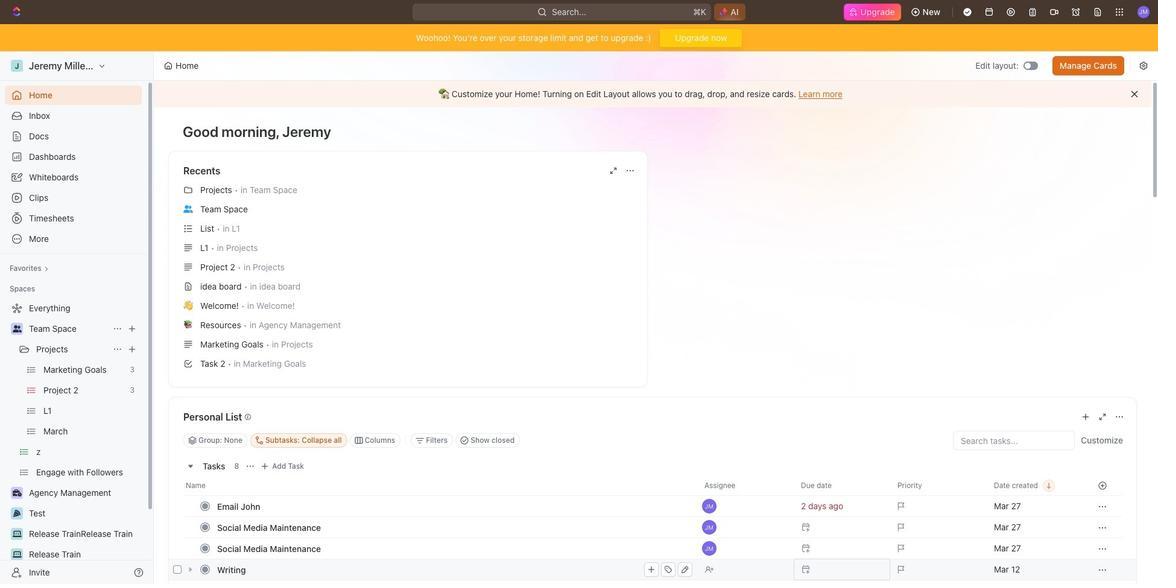Task type: describe. For each thing, give the bounding box(es) containing it.
user group image
[[183, 205, 193, 213]]

1 laptop code image from the top
[[12, 530, 21, 538]]

Search tasks... text field
[[954, 431, 1075, 450]]

jeremy miller's workspace, , element
[[11, 60, 23, 72]]

tree inside sidebar "navigation"
[[5, 299, 142, 584]]



Task type: locate. For each thing, give the bounding box(es) containing it.
tree
[[5, 299, 142, 584]]

2 laptop code image from the top
[[12, 551, 21, 558]]

alert
[[154, 81, 1152, 107]]

pizza slice image
[[13, 510, 21, 517]]

business time image
[[12, 489, 21, 497]]

user group image
[[12, 325, 21, 332]]

sidebar navigation
[[0, 51, 156, 584]]

0 vertical spatial laptop code image
[[12, 530, 21, 538]]

laptop code image
[[12, 530, 21, 538], [12, 551, 21, 558]]

1 vertical spatial laptop code image
[[12, 551, 21, 558]]



Task type: vqa. For each thing, say whether or not it's contained in the screenshot.
Sidebar navigation
yes



